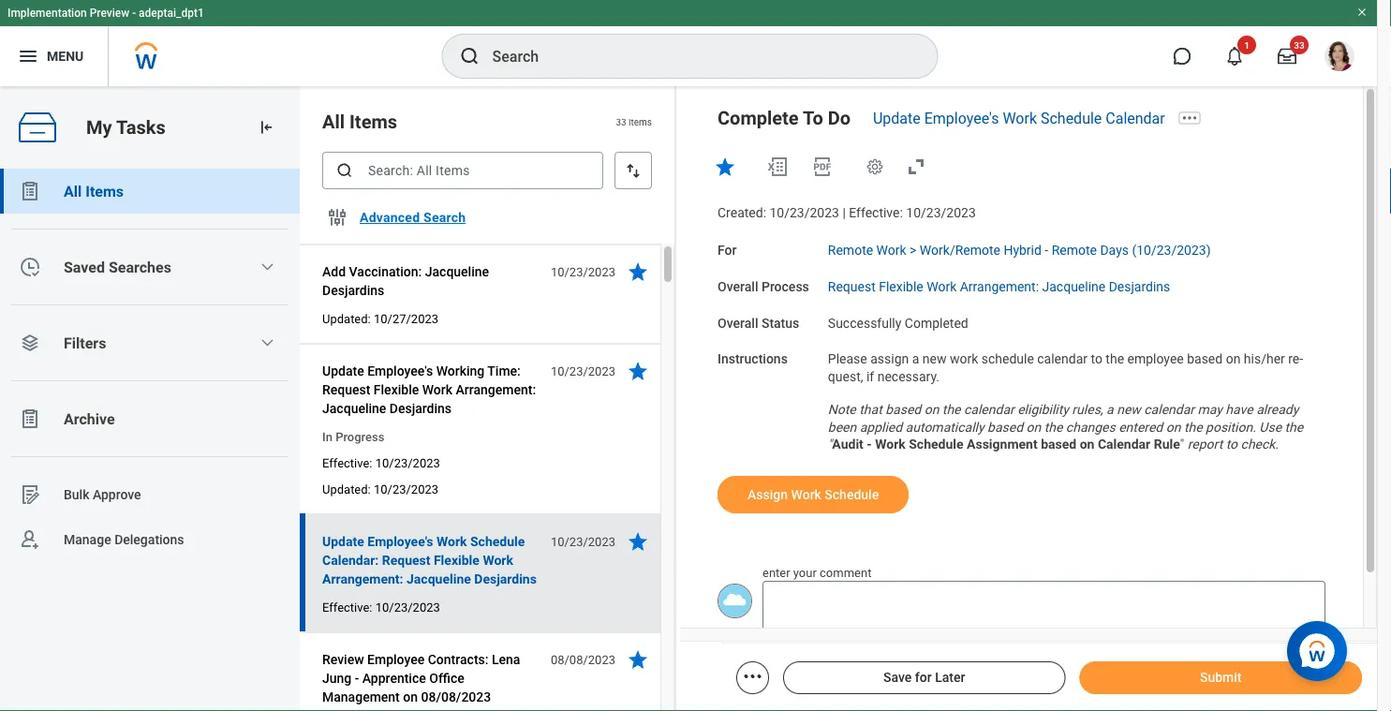 Task type: locate. For each thing, give the bounding box(es) containing it.
employee's for update employee's work schedule calendar: request flexible work arrangement: jacqueline desjardins
[[368, 534, 433, 549]]

the left employee in the right of the page
[[1106, 351, 1124, 367]]

all inside item list element
[[322, 111, 345, 133]]

chevron down image for saved searches
[[260, 260, 275, 275]]

0 horizontal spatial remote
[[828, 242, 873, 258]]

0 vertical spatial overall
[[718, 279, 758, 294]]

enter your comment text field
[[763, 581, 1326, 641]]

2 vertical spatial request
[[382, 552, 430, 568]]

2 clipboard image from the top
[[19, 408, 41, 430]]

- inside 'menu' banner
[[132, 7, 136, 20]]

0 vertical spatial new
[[923, 351, 947, 367]]

08/08/2023 down office at the left of page
[[421, 689, 491, 705]]

2 vertical spatial update
[[322, 534, 364, 549]]

items inside item list element
[[349, 111, 397, 133]]

add
[[322, 264, 346, 279]]

for
[[915, 670, 932, 685]]

lena
[[492, 652, 520, 667]]

overall down for
[[718, 279, 758, 294]]

calendar up eligibility
[[1037, 351, 1088, 367]]

1 vertical spatial new
[[1117, 402, 1141, 417]]

1 horizontal spatial to
[[1226, 437, 1238, 452]]

1 clipboard image from the top
[[19, 180, 41, 202]]

1 vertical spatial chevron down image
[[260, 335, 275, 350]]

chevron down image
[[260, 260, 275, 275], [260, 335, 275, 350]]

all items up search image on the top left of the page
[[322, 111, 397, 133]]

on up the rule
[[1166, 419, 1181, 435]]

update for update employee's work schedule calendar
[[873, 109, 921, 127]]

" inside note that based on the calendar eligibility rules, a new calendar may have already been applied automatically based on the changes entered on the position. use the "
[[828, 437, 832, 452]]

save for later
[[884, 670, 965, 685]]

clock check image
[[19, 256, 41, 278]]

0 vertical spatial clipboard image
[[19, 180, 41, 202]]

1 updated: from the top
[[322, 312, 371, 326]]

new inside note that based on the calendar eligibility rules, a new calendar may have already been applied automatically based on the changes entered on the position. use the "
[[1117, 402, 1141, 417]]

0 horizontal spatial request
[[322, 382, 370, 397]]

1 horizontal spatial calendar
[[1037, 351, 1088, 367]]

overall up instructions
[[718, 315, 758, 330]]

- right preview
[[132, 7, 136, 20]]

1
[[1244, 39, 1250, 51]]

arrangement: down time:
[[456, 382, 536, 397]]

jacqueline down search
[[425, 264, 489, 279]]

calendar up entered
[[1144, 402, 1195, 417]]

to down position.
[[1226, 437, 1238, 452]]

employee's inside update employee's working time: request flexible work arrangement: jacqueline desjardins
[[367, 363, 433, 378]]

0 horizontal spatial all
[[64, 182, 82, 200]]

" left report
[[1180, 437, 1184, 452]]

1 vertical spatial 08/08/2023
[[421, 689, 491, 705]]

1 horizontal spatial flexible
[[434, 552, 480, 568]]

items up search image on the top left of the page
[[349, 111, 397, 133]]

1 vertical spatial items
[[85, 182, 124, 200]]

3 star image from the top
[[627, 530, 649, 553]]

1 vertical spatial clipboard image
[[19, 408, 41, 430]]

overall
[[718, 279, 758, 294], [718, 315, 758, 330]]

1 horizontal spatial new
[[1117, 402, 1141, 417]]

comment
[[820, 566, 872, 580]]

0 vertical spatial effective:
[[849, 205, 903, 221]]

0 vertical spatial employee's
[[924, 109, 999, 127]]

list
[[0, 169, 300, 562]]

star image for add vaccination: jacqueline desjardins
[[627, 260, 649, 283]]

update down updated: 10/27/2023
[[322, 363, 364, 378]]

1 vertical spatial to
[[1226, 437, 1238, 452]]

1 vertical spatial star image
[[627, 648, 649, 671]]

0 horizontal spatial star image
[[627, 648, 649, 671]]

1 remote from the left
[[828, 242, 873, 258]]

update employee's working time: request flexible work arrangement: jacqueline desjardins
[[322, 363, 536, 416]]

remote down 'created: 10/23/2023 | effective: 10/23/2023'
[[828, 242, 873, 258]]

schedule inside update employee's work schedule calendar: request flexible work arrangement: jacqueline desjardins
[[470, 534, 525, 549]]

schedule for update employee's work schedule calendar: request flexible work arrangement: jacqueline desjardins
[[470, 534, 525, 549]]

1 vertical spatial 33
[[616, 116, 626, 127]]

arrangement: down remote work > work/remote hybrid - remote days (10/23/2023) at right
[[960, 279, 1039, 294]]

2 vertical spatial effective:
[[322, 600, 372, 614]]

inbox large image
[[1278, 47, 1297, 66]]

clipboard image inside archive button
[[19, 408, 41, 430]]

1 star image from the top
[[627, 260, 649, 283]]

0 vertical spatial update
[[873, 109, 921, 127]]

star image
[[714, 156, 736, 178], [627, 648, 649, 671]]

0 vertical spatial updated:
[[322, 312, 371, 326]]

0 vertical spatial to
[[1091, 351, 1103, 367]]

1 vertical spatial calendar
[[1098, 437, 1151, 452]]

flexible
[[879, 279, 924, 294], [374, 382, 419, 397], [434, 552, 480, 568]]

archive button
[[0, 396, 300, 441]]

- up management
[[355, 670, 359, 686]]

1 horizontal spatial items
[[349, 111, 397, 133]]

all items inside button
[[64, 182, 124, 200]]

enter
[[763, 566, 790, 580]]

0 horizontal spatial items
[[85, 182, 124, 200]]

1 overall from the top
[[718, 279, 758, 294]]

manage delegations link
[[0, 517, 300, 562]]

calendar
[[1106, 109, 1165, 127], [1098, 437, 1151, 452]]

on
[[1226, 351, 1241, 367], [924, 402, 939, 417], [1026, 419, 1041, 435], [1166, 419, 1181, 435], [1080, 437, 1095, 452], [403, 689, 418, 705]]

review
[[322, 652, 364, 667]]

effective: right |
[[849, 205, 903, 221]]

0 horizontal spatial 33
[[616, 116, 626, 127]]

0 horizontal spatial all items
[[64, 182, 124, 200]]

desjardins down add
[[322, 282, 384, 298]]

-
[[132, 7, 136, 20], [1045, 242, 1049, 258], [867, 437, 872, 452], [355, 670, 359, 686]]

user plus image
[[19, 528, 41, 551]]

33 left profile logan mcneil image
[[1294, 39, 1305, 51]]

desjardins inside add vaccination: jacqueline desjardins
[[322, 282, 384, 298]]

0 horizontal spatial "
[[828, 437, 832, 452]]

2 effective: 10/23/2023 from the top
[[322, 600, 440, 614]]

updated: down in progress
[[322, 482, 371, 496]]

0 vertical spatial all
[[322, 111, 345, 133]]

0 vertical spatial flexible
[[879, 279, 924, 294]]

0 vertical spatial items
[[349, 111, 397, 133]]

1 horizontal spatial all
[[322, 111, 345, 133]]

on up automatically
[[924, 402, 939, 417]]

add vaccination: jacqueline desjardins button
[[322, 260, 541, 302]]

10/23/2023
[[770, 205, 839, 221], [906, 205, 976, 221], [551, 265, 616, 279], [551, 364, 616, 378], [375, 456, 440, 470], [374, 482, 439, 496], [551, 534, 616, 549], [375, 600, 440, 614]]

0 vertical spatial request
[[828, 279, 876, 294]]

your
[[793, 566, 817, 580]]

based right employee in the right of the page
[[1187, 351, 1223, 367]]

33 button
[[1267, 36, 1309, 77]]

saved searches button
[[0, 245, 300, 289]]

advanced search
[[360, 210, 466, 225]]

submit button
[[1080, 661, 1362, 694]]

in progress
[[322, 430, 384, 444]]

0 horizontal spatial arrangement:
[[322, 571, 403, 586]]

effective: 10/23/2023 up the "employee" on the left
[[322, 600, 440, 614]]

view printable version (pdf) image
[[811, 156, 834, 178]]

searches
[[109, 258, 171, 276]]

1 vertical spatial star image
[[627, 360, 649, 382]]

review employee contracts: lena jung - apprentice office management on 08/08/2023 button
[[322, 648, 541, 708]]

remote left days
[[1052, 242, 1097, 258]]

arrangement: down calendar:
[[322, 571, 403, 586]]

flexible inside update employee's working time: request flexible work arrangement: jacqueline desjardins
[[374, 382, 419, 397]]

33
[[1294, 39, 1305, 51], [616, 116, 626, 127]]

desjardins down days
[[1109, 279, 1170, 294]]

clipboard image up clock check icon
[[19, 180, 41, 202]]

new up entered
[[1117, 402, 1141, 417]]

item list element
[[300, 86, 676, 711]]

menu banner
[[0, 0, 1377, 86]]

effective:
[[849, 205, 903, 221], [322, 456, 372, 470], [322, 600, 372, 614]]

my
[[86, 116, 112, 138]]

clipboard image for all items
[[19, 180, 41, 202]]

manage
[[64, 532, 111, 547]]

0 vertical spatial chevron down image
[[260, 260, 275, 275]]

updated: down add
[[322, 312, 371, 326]]

star image for update employee's work schedule calendar: request flexible work arrangement: jacqueline desjardins
[[627, 530, 649, 553]]

update inside update employee's working time: request flexible work arrangement: jacqueline desjardins
[[322, 363, 364, 378]]

new
[[923, 351, 947, 367], [1117, 402, 1141, 417]]

request inside request flexible work arrangement: jacqueline desjardins link
[[828, 279, 876, 294]]

1 vertical spatial overall
[[718, 315, 758, 330]]

1 horizontal spatial "
[[1180, 437, 1184, 452]]

0 vertical spatial star image
[[714, 156, 736, 178]]

work inside update employee's working time: request flexible work arrangement: jacqueline desjardins
[[422, 382, 453, 397]]

1 vertical spatial a
[[1106, 402, 1114, 417]]

update for update employee's work schedule calendar: request flexible work arrangement: jacqueline desjardins
[[322, 534, 364, 549]]

33 left items
[[616, 116, 626, 127]]

0 vertical spatial star image
[[627, 260, 649, 283]]

employee's up calendar:
[[368, 534, 433, 549]]

chevron down image inside saved searches dropdown button
[[260, 260, 275, 275]]

entered
[[1119, 419, 1163, 435]]

items down the my
[[85, 182, 124, 200]]

2 chevron down image from the top
[[260, 335, 275, 350]]

request up in progress
[[322, 382, 370, 397]]

jacqueline up in progress
[[322, 401, 386, 416]]

the right use
[[1285, 419, 1303, 435]]

on down eligibility
[[1026, 419, 1041, 435]]

08/08/2023 right lena
[[551, 653, 616, 667]]

all up the saved
[[64, 182, 82, 200]]

based down changes
[[1041, 437, 1077, 452]]

0 horizontal spatial flexible
[[374, 382, 419, 397]]

flexible inside update employee's work schedule calendar: request flexible work arrangement: jacqueline desjardins
[[434, 552, 480, 568]]

0 vertical spatial 33
[[1294, 39, 1305, 51]]

request inside update employee's work schedule calendar: request flexible work arrangement: jacqueline desjardins
[[382, 552, 430, 568]]

based
[[1187, 351, 1223, 367], [886, 402, 921, 417], [987, 419, 1023, 435], [1041, 437, 1077, 452]]

- down applied
[[867, 437, 872, 452]]

implementation preview -   adeptai_dpt1
[[7, 7, 204, 20]]

1 horizontal spatial 08/08/2023
[[551, 653, 616, 667]]

update up fullscreen image
[[873, 109, 921, 127]]

Search Workday  search field
[[492, 36, 899, 77]]

updated: 10/23/2023
[[322, 482, 439, 496]]

please assign a new work schedule calendar to the employee based on his/her re quest, if necessary.
[[828, 351, 1303, 384]]

0 horizontal spatial calendar
[[964, 402, 1014, 417]]

1 " from the left
[[828, 437, 832, 452]]

10/27/2023
[[374, 312, 439, 326]]

1 vertical spatial update
[[322, 363, 364, 378]]

1 vertical spatial employee's
[[367, 363, 433, 378]]

overall status
[[718, 315, 799, 330]]

1 horizontal spatial a
[[1106, 402, 1114, 417]]

0 vertical spatial arrangement:
[[960, 279, 1039, 294]]

2 updated: from the top
[[322, 482, 371, 496]]

request right calendar:
[[382, 552, 430, 568]]

adeptai_dpt1
[[139, 7, 204, 20]]

created: 10/23/2023 | effective: 10/23/2023
[[718, 205, 976, 221]]

1 horizontal spatial 33
[[1294, 39, 1305, 51]]

jacqueline
[[425, 264, 489, 279], [1042, 279, 1106, 294], [322, 401, 386, 416], [407, 571, 471, 586]]

the inside the 'please assign a new work schedule calendar to the employee based on his/her re quest, if necessary.'
[[1106, 351, 1124, 367]]

1 vertical spatial updated:
[[322, 482, 371, 496]]

1 horizontal spatial remote
[[1052, 242, 1097, 258]]

calendar:
[[322, 552, 379, 568]]

assign work schedule
[[748, 487, 879, 502]]

1 horizontal spatial star image
[[714, 156, 736, 178]]

all up search image on the top left of the page
[[322, 111, 345, 133]]

overall for overall status
[[718, 315, 758, 330]]

effective: down in progress
[[322, 456, 372, 470]]

fullscreen image
[[905, 156, 927, 178]]

employee's for update employee's work schedule calendar
[[924, 109, 999, 127]]

necessary.
[[878, 369, 940, 384]]

2 horizontal spatial flexible
[[879, 279, 924, 294]]

chevron down image inside filters dropdown button
[[260, 335, 275, 350]]

update inside update employee's work schedule calendar: request flexible work arrangement: jacqueline desjardins
[[322, 534, 364, 549]]

all inside button
[[64, 182, 82, 200]]

chevron down image for filters
[[260, 335, 275, 350]]

successfully
[[828, 315, 902, 330]]

desjardins down working at the left bottom
[[390, 401, 452, 416]]

0 vertical spatial 08/08/2023
[[551, 653, 616, 667]]

0 vertical spatial effective: 10/23/2023
[[322, 456, 440, 470]]

new left work
[[923, 351, 947, 367]]

work inside request flexible work arrangement: jacqueline desjardins link
[[927, 279, 957, 294]]

advanced search button
[[352, 199, 473, 236]]

all items down the my
[[64, 182, 124, 200]]

0 horizontal spatial 08/08/2023
[[421, 689, 491, 705]]

clipboard image for archive
[[19, 408, 41, 430]]

- inside review employee contracts: lena jung - apprentice office management on 08/08/2023
[[355, 670, 359, 686]]

effective: 10/23/2023 up updated: 10/23/2023
[[322, 456, 440, 470]]

1 vertical spatial all
[[64, 182, 82, 200]]

the
[[1106, 351, 1124, 367], [942, 402, 961, 417], [1044, 419, 1063, 435], [1184, 419, 1203, 435], [1285, 419, 1303, 435]]

update up calendar:
[[322, 534, 364, 549]]

star image
[[627, 260, 649, 283], [627, 360, 649, 382], [627, 530, 649, 553]]

menu
[[47, 48, 84, 64]]

remote work > work/remote hybrid - remote days (10/23/2023) link
[[828, 239, 1211, 258]]

calendar up assignment
[[964, 402, 1014, 417]]

1 horizontal spatial request
[[382, 552, 430, 568]]

based up applied
[[886, 402, 921, 417]]

report
[[1188, 437, 1223, 452]]

manage delegations
[[64, 532, 184, 547]]

arrangement:
[[960, 279, 1039, 294], [456, 382, 536, 397], [322, 571, 403, 586]]

search image
[[335, 161, 354, 180]]

2 vertical spatial employee's
[[368, 534, 433, 549]]

0 horizontal spatial to
[[1091, 351, 1103, 367]]

0 vertical spatial all items
[[322, 111, 397, 133]]

on left his/her
[[1226, 351, 1241, 367]]

employee's
[[924, 109, 999, 127], [367, 363, 433, 378], [368, 534, 433, 549]]

0 vertical spatial a
[[912, 351, 919, 367]]

check
[[1241, 437, 1275, 452]]

0 horizontal spatial a
[[912, 351, 919, 367]]

items
[[629, 116, 652, 127]]

employee's inside update employee's work schedule calendar: request flexible work arrangement: jacqueline desjardins
[[368, 534, 433, 549]]

effective: 10/23/2023
[[322, 456, 440, 470], [322, 600, 440, 614]]

clipboard image inside all items button
[[19, 180, 41, 202]]

a up necessary.
[[912, 351, 919, 367]]

jacqueline inside update employee's work schedule calendar: request flexible work arrangement: jacqueline desjardins
[[407, 571, 471, 586]]

1 vertical spatial all items
[[64, 182, 124, 200]]

working
[[436, 363, 485, 378]]

request up successfully
[[828, 279, 876, 294]]

hybrid
[[1004, 242, 1042, 258]]

list containing all items
[[0, 169, 300, 562]]

1 vertical spatial flexible
[[374, 382, 419, 397]]

jacqueline up contracts:
[[407, 571, 471, 586]]

2 overall from the top
[[718, 315, 758, 330]]

items
[[349, 111, 397, 133], [85, 182, 124, 200]]

a
[[912, 351, 919, 367], [1106, 402, 1114, 417]]

desjardins up lena
[[474, 571, 537, 586]]

2 remote from the left
[[1052, 242, 1097, 258]]

2 vertical spatial star image
[[627, 530, 649, 553]]

Search: All Items text field
[[322, 152, 603, 189]]

bulk approve link
[[0, 472, 300, 517]]

desjardins inside update employee's work schedule calendar: request flexible work arrangement: jacqueline desjardins
[[474, 571, 537, 586]]

1 horizontal spatial all items
[[322, 111, 397, 133]]

the up automatically
[[942, 402, 961, 417]]

0 horizontal spatial new
[[923, 351, 947, 367]]

2 vertical spatial arrangement:
[[322, 571, 403, 586]]

contracts:
[[428, 652, 489, 667]]

effective: down calendar:
[[322, 600, 372, 614]]

1 vertical spatial request
[[322, 382, 370, 397]]

2 vertical spatial flexible
[[434, 552, 480, 568]]

2 star image from the top
[[627, 360, 649, 382]]

approve
[[93, 487, 141, 502]]

33 inside item list element
[[616, 116, 626, 127]]

sort image
[[624, 161, 643, 180]]

to up rules,
[[1091, 351, 1103, 367]]

1 vertical spatial effective:
[[322, 456, 372, 470]]

audit - work schedule assignment based on calendar rule " report to check .
[[832, 437, 1279, 452]]

1 vertical spatial arrangement:
[[456, 382, 536, 397]]

employee's down the 10/27/2023
[[367, 363, 433, 378]]

a right rules,
[[1106, 402, 1114, 417]]

33 inside button
[[1294, 39, 1305, 51]]

" down been
[[828, 437, 832, 452]]

process
[[762, 279, 809, 294]]

1 chevron down image from the top
[[260, 260, 275, 275]]

1 horizontal spatial arrangement:
[[456, 382, 536, 397]]

clipboard image left archive
[[19, 408, 41, 430]]

on down apprentice
[[403, 689, 418, 705]]

clipboard image
[[19, 180, 41, 202], [19, 408, 41, 430]]

2 horizontal spatial request
[[828, 279, 876, 294]]

schedule
[[1041, 109, 1102, 127], [909, 437, 964, 452], [825, 487, 879, 502], [470, 534, 525, 549]]

0 vertical spatial calendar
[[1106, 109, 1165, 127]]

33 for 33
[[1294, 39, 1305, 51]]

employee's up fullscreen image
[[924, 109, 999, 127]]

1 vertical spatial effective: 10/23/2023
[[322, 600, 440, 614]]



Task type: describe. For each thing, give the bounding box(es) containing it.
justify image
[[17, 45, 39, 67]]

calendar inside the 'please assign a new work schedule calendar to the employee based on his/her re quest, if necessary.'
[[1037, 351, 1088, 367]]

update employee's work schedule calendar link
[[873, 109, 1165, 127]]

the up the audit - work schedule assignment based on calendar rule " report to check .
[[1044, 419, 1063, 435]]

office
[[429, 670, 465, 686]]

request flexible work arrangement: jacqueline desjardins
[[828, 279, 1170, 294]]

overall for overall process
[[718, 279, 758, 294]]

implementation
[[7, 7, 87, 20]]

my tasks
[[86, 116, 166, 138]]

2 " from the left
[[1180, 437, 1184, 452]]

notifications large image
[[1225, 47, 1244, 66]]

all items inside item list element
[[322, 111, 397, 133]]

search image
[[459, 45, 481, 67]]

schedule for update employee's work schedule calendar
[[1041, 109, 1102, 127]]

changes
[[1066, 419, 1116, 435]]

use
[[1259, 419, 1282, 435]]

update employee's work schedule calendar: request flexible work arrangement: jacqueline desjardins button
[[322, 530, 541, 590]]

applied
[[860, 419, 902, 435]]

updated: 10/27/2023
[[322, 312, 439, 326]]

assign
[[871, 351, 909, 367]]

bulk
[[64, 487, 89, 502]]

gear image
[[866, 157, 884, 176]]

>
[[910, 242, 917, 258]]

(10/23/2023)
[[1132, 242, 1211, 258]]

close environment banner image
[[1357, 7, 1368, 18]]

profile logan mcneil image
[[1325, 41, 1355, 75]]

saved searches
[[64, 258, 171, 276]]

on inside the 'please assign a new work schedule calendar to the employee based on his/her re quest, if necessary.'
[[1226, 351, 1241, 367]]

employee's for update employee's working time: request flexible work arrangement: jacqueline desjardins
[[367, 363, 433, 378]]

work inside remote work > work/remote hybrid - remote days (10/23/2023) link
[[877, 242, 907, 258]]

|
[[843, 205, 846, 221]]

created:
[[718, 205, 766, 221]]

request inside update employee's working time: request flexible work arrangement: jacqueline desjardins
[[322, 382, 370, 397]]

1 effective: 10/23/2023 from the top
[[322, 456, 440, 470]]

- right hybrid
[[1045, 242, 1049, 258]]

that
[[859, 402, 882, 417]]

based up assignment
[[987, 419, 1023, 435]]

update for update employee's working time: request flexible work arrangement: jacqueline desjardins
[[322, 363, 364, 378]]

management
[[322, 689, 400, 705]]

assign work schedule button
[[718, 476, 909, 513]]

star image for update employee's working time: request flexible work arrangement: jacqueline desjardins
[[627, 360, 649, 382]]

a inside the 'please assign a new work schedule calendar to the employee based on his/her re quest, if necessary.'
[[912, 351, 919, 367]]

successfully completed
[[828, 315, 968, 330]]

in
[[322, 430, 332, 444]]

jacqueline down days
[[1042, 279, 1106, 294]]

instructions
[[718, 351, 788, 367]]

days
[[1100, 242, 1129, 258]]

rename image
[[19, 483, 41, 506]]

transformation import image
[[257, 118, 275, 137]]

33 items
[[616, 116, 652, 127]]

overall status element
[[828, 304, 968, 332]]

quest,
[[828, 351, 1303, 384]]

for
[[718, 242, 737, 258]]

items inside all items button
[[85, 182, 124, 200]]

jacqueline inside update employee's working time: request flexible work arrangement: jacqueline desjardins
[[322, 401, 386, 416]]

related actions image
[[742, 665, 764, 688]]

vaccination:
[[349, 264, 422, 279]]

update employee's work schedule calendar
[[873, 109, 1165, 127]]

filters button
[[0, 320, 300, 365]]

1 button
[[1214, 36, 1256, 77]]

please
[[828, 351, 867, 367]]

request flexible work arrangement: jacqueline desjardins link
[[828, 275, 1170, 294]]

my tasks element
[[0, 86, 300, 711]]

on inside review employee contracts: lena jung - apprentice office management on 08/08/2023
[[403, 689, 418, 705]]

already
[[1256, 402, 1299, 417]]

update employee's work schedule calendar: request flexible work arrangement: jacqueline desjardins
[[322, 534, 537, 586]]

work/remote
[[920, 242, 1001, 258]]

rules,
[[1072, 402, 1103, 417]]

rule
[[1154, 437, 1180, 452]]

saved
[[64, 258, 105, 276]]

save for later button
[[783, 661, 1066, 694]]

to
[[803, 107, 823, 129]]

on down changes
[[1080, 437, 1095, 452]]

new inside the 'please assign a new work schedule calendar to the employee based on his/her re quest, if necessary.'
[[923, 351, 947, 367]]

schedule for audit - work schedule assignment based on calendar rule " report to check .
[[909, 437, 964, 452]]

progress
[[336, 430, 384, 444]]

assignment
[[967, 437, 1038, 452]]

later
[[935, 670, 965, 685]]

employee
[[1128, 351, 1184, 367]]

2 horizontal spatial arrangement:
[[960, 279, 1039, 294]]

work inside assign work schedule button
[[791, 487, 821, 502]]

time:
[[487, 363, 521, 378]]

export to excel image
[[766, 156, 789, 178]]

the up report
[[1184, 419, 1203, 435]]

eligibility
[[1018, 402, 1069, 417]]

his/her
[[1244, 351, 1285, 367]]

if
[[867, 369, 874, 384]]

note
[[828, 402, 856, 417]]

enter your comment
[[763, 566, 872, 580]]

perspective image
[[19, 332, 41, 354]]

filters
[[64, 334, 106, 352]]

schedule
[[982, 351, 1034, 367]]

archive
[[64, 410, 115, 428]]

all items button
[[0, 169, 300, 214]]

updated: for updated: 10/27/2023
[[322, 312, 371, 326]]

do
[[828, 107, 851, 129]]

arrangement: inside update employee's work schedule calendar: request flexible work arrangement: jacqueline desjardins
[[322, 571, 403, 586]]

based inside the 'please assign a new work schedule calendar to the employee based on his/her re quest, if necessary.'
[[1187, 351, 1223, 367]]

may
[[1198, 402, 1223, 417]]

status
[[762, 315, 799, 330]]

a inside note that based on the calendar eligibility rules, a new calendar may have already been applied automatically based on the changes entered on the position. use the "
[[1106, 402, 1114, 417]]

arrangement: inside update employee's working time: request flexible work arrangement: jacqueline desjardins
[[456, 382, 536, 397]]

2 horizontal spatial calendar
[[1144, 402, 1195, 417]]

08/08/2023 inside review employee contracts: lena jung - apprentice office management on 08/08/2023
[[421, 689, 491, 705]]

tasks
[[116, 116, 166, 138]]

submit
[[1200, 670, 1242, 685]]

jacqueline inside add vaccination: jacqueline desjardins
[[425, 264, 489, 279]]

automatically
[[906, 419, 984, 435]]

complete
[[718, 107, 799, 129]]

preview
[[90, 7, 129, 20]]

been
[[828, 419, 857, 435]]

add vaccination: jacqueline desjardins
[[322, 264, 489, 298]]

jung
[[322, 670, 352, 686]]

audit
[[832, 437, 864, 452]]

configure image
[[326, 206, 349, 229]]

have
[[1226, 402, 1253, 417]]

assign
[[748, 487, 788, 502]]

to inside the 'please assign a new work schedule calendar to the employee based on his/her re quest, if necessary.'
[[1091, 351, 1103, 367]]

desjardins inside update employee's working time: request flexible work arrangement: jacqueline desjardins
[[390, 401, 452, 416]]

updated: for updated: 10/23/2023
[[322, 482, 371, 496]]

33 for 33 items
[[616, 116, 626, 127]]



Task type: vqa. For each thing, say whether or not it's contained in the screenshot.
Email inside popup button
no



